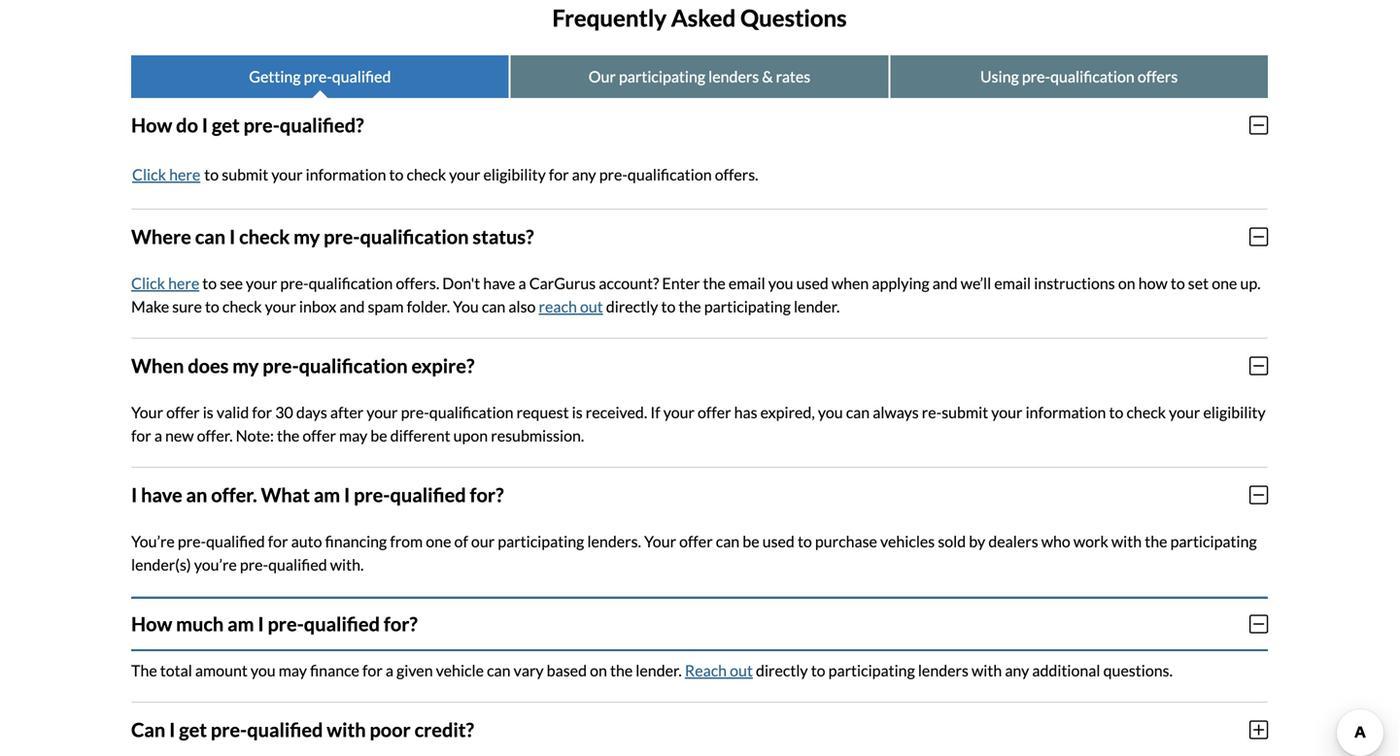 Task type: describe. For each thing, give the bounding box(es) containing it.
getting
[[249, 67, 301, 86]]

an
[[186, 484, 207, 507]]

questions
[[740, 4, 847, 32]]

by
[[969, 532, 985, 551]]

to see your pre-qualification offers. don't have a cargurus account? enter the email you used when applying and we'll email instructions on how to set one up. make sure to check your inbox and spam folder. you can also
[[131, 274, 1261, 316]]

here for click here to submit your information to check your eligibility for any pre-qualification offers.
[[169, 165, 200, 184]]

instructions
[[1034, 274, 1115, 293]]

when does my pre-qualification expire? button
[[131, 339, 1268, 393]]

can
[[131, 719, 165, 742]]

lenders inside button
[[708, 67, 759, 86]]

pre- inside to see your pre-qualification offers. don't have a cargurus account? enter the email you used when applying and we'll email instructions on how to set one up. make sure to check your inbox and spam folder. you can also
[[280, 274, 309, 293]]

work
[[1073, 532, 1108, 551]]

offer down days
[[303, 426, 336, 445]]

0 horizontal spatial any
[[572, 165, 596, 184]]

qualified up from
[[390, 484, 466, 507]]

of
[[454, 532, 468, 551]]

have inside to see your pre-qualification offers. don't have a cargurus account? enter the email you used when applying and we'll email instructions on how to set one up. make sure to check your inbox and spam folder. you can also
[[483, 274, 515, 293]]

offer left has
[[698, 403, 731, 422]]

frequently asked questions tab list
[[131, 55, 1268, 98]]

qualification inside the your offer is valid for 30 days after your pre-qualification request is received. if your offer has expired, you can always re-submit your information to check your eligibility for a new offer. note: the offer may be different upon resubmission.
[[429, 403, 513, 422]]

can inside to see your pre-qualification offers. don't have a cargurus account? enter the email you used when applying and we'll email instructions on how to set one up. make sure to check your inbox and spam folder. you can also
[[482, 297, 506, 316]]

using pre-qualification offers button
[[890, 55, 1268, 98]]

vary
[[514, 661, 544, 680]]

reach
[[685, 661, 727, 680]]

new
[[165, 426, 194, 445]]

i right do
[[202, 113, 208, 137]]

we'll
[[961, 274, 991, 293]]

can i get pre-qualified with poor credit?
[[131, 719, 474, 742]]

from
[[390, 532, 423, 551]]

offers. inside to see your pre-qualification offers. don't have a cargurus account? enter the email you used when applying and we'll email instructions on how to set one up. make sure to check your inbox and spam folder. you can also
[[396, 274, 439, 293]]

finance
[[310, 661, 359, 680]]

0 horizontal spatial for?
[[384, 613, 418, 636]]

i up financing
[[344, 484, 350, 507]]

resubmission.
[[491, 426, 584, 445]]

with.
[[330, 556, 364, 574]]

to inside the your offer is valid for 30 days after your pre-qualification request is received. if your offer has expired, you can always re-submit your information to check your eligibility for a new offer. note: the offer may be different upon resubmission.
[[1109, 403, 1123, 422]]

2 is from the left
[[572, 403, 583, 422]]

asked
[[671, 4, 736, 32]]

qualified inside frequently asked questions tab list
[[332, 67, 391, 86]]

qualification inside dropdown button
[[360, 225, 469, 249]]

poor
[[370, 719, 411, 742]]

when
[[131, 354, 184, 378]]

note:
[[236, 426, 274, 445]]

our
[[471, 532, 495, 551]]

a inside to see your pre-qualification offers. don't have a cargurus account? enter the email you used when applying and we'll email instructions on how to set one up. make sure to check your inbox and spam folder. you can also
[[518, 274, 526, 293]]

used inside to see your pre-qualification offers. don't have a cargurus account? enter the email you used when applying and we'll email instructions on how to set one up. make sure to check your inbox and spam folder. you can also
[[796, 274, 829, 293]]

cargurus
[[529, 274, 596, 293]]

how do i get pre-qualified? button
[[131, 98, 1268, 152]]

has
[[734, 403, 757, 422]]

get inside dropdown button
[[212, 113, 240, 137]]

get inside button
[[179, 719, 207, 742]]

how much am i pre-qualified for? button
[[131, 597, 1268, 652]]

click for click here
[[131, 274, 165, 293]]

have inside dropdown button
[[141, 484, 182, 507]]

pre- inside the how do i get pre-qualified? dropdown button
[[243, 113, 280, 137]]

folder.
[[407, 297, 450, 316]]

reach out link
[[539, 297, 603, 316]]

offer up new
[[166, 403, 200, 422]]

2 email from the left
[[994, 274, 1031, 293]]

sure
[[172, 297, 202, 316]]

one inside to see your pre-qualification offers. don't have a cargurus account? enter the email you used when applying and we'll email instructions on how to set one up. make sure to check your inbox and spam folder. you can also
[[1212, 274, 1237, 293]]

status?
[[473, 225, 534, 249]]

rates
[[776, 67, 810, 86]]

i have an offer. what am i pre-qualified for? button
[[131, 468, 1268, 523]]

much
[[176, 613, 224, 636]]

getting pre-qualified tab panel
[[131, 98, 1268, 757]]

additional
[[1032, 661, 1100, 680]]

spam
[[368, 297, 404, 316]]

offer inside you're pre-qualified for auto financing from one of our participating lenders. your offer can be used to purchase vehicles sold by dealers who work with the participating lender(s) you're pre-qualified with.
[[679, 532, 713, 551]]

submit inside the your offer is valid for 30 days after your pre-qualification request is received. if your offer has expired, you can always re-submit your information to check your eligibility for a new offer. note: the offer may be different upon resubmission.
[[942, 403, 988, 422]]

to inside you're pre-qualified for auto financing from one of our participating lenders. your offer can be used to purchase vehicles sold by dealers who work with the participating lender(s) you're pre-qualified with.
[[798, 532, 812, 551]]

request
[[516, 403, 569, 422]]

0 horizontal spatial lender.
[[636, 661, 682, 680]]

reach out directly to the participating lender.
[[539, 297, 840, 316]]

pre- inside when does my pre-qualification expire? dropdown button
[[263, 354, 299, 378]]

check inside the your offer is valid for 30 days after your pre-qualification request is received. if your offer has expired, you can always re-submit your information to check your eligibility for a new offer. note: the offer may be different upon resubmission.
[[1126, 403, 1166, 422]]

you're
[[194, 556, 237, 574]]

pre- inside the can i get pre-qualified with poor credit? button
[[211, 719, 247, 742]]

re-
[[922, 403, 942, 422]]

am inside i have an offer. what am i pre-qualified for? dropdown button
[[314, 484, 340, 507]]

pre- inside "using pre-qualification offers" "button"
[[1022, 67, 1050, 86]]

click here
[[131, 274, 199, 293]]

purchase
[[815, 532, 877, 551]]

can left vary
[[487, 661, 511, 680]]

who
[[1041, 532, 1070, 551]]

0 horizontal spatial and
[[339, 297, 365, 316]]

credit?
[[414, 719, 474, 742]]

vehicle
[[436, 661, 484, 680]]

how much am i pre-qualified for?
[[131, 613, 418, 636]]

the total amount you may finance for a given vehicle can vary based on the lender. reach out directly to participating lenders with any additional questions.
[[131, 661, 1173, 680]]

valid
[[216, 403, 249, 422]]

0 vertical spatial lender.
[[794, 297, 840, 316]]

do
[[176, 113, 198, 137]]

you're pre-qualified for auto financing from one of our participating lenders. your offer can be used to purchase vehicles sold by dealers who work with the participating lender(s) you're pre-qualified with.
[[131, 532, 1257, 574]]

questions.
[[1103, 661, 1173, 680]]

the inside to see your pre-qualification offers. don't have a cargurus account? enter the email you used when applying and we'll email instructions on how to set one up. make sure to check your inbox and spam folder. you can also
[[703, 274, 725, 293]]

how do i get pre-qualified?
[[131, 113, 364, 137]]

when
[[832, 274, 869, 293]]

offer. inside the your offer is valid for 30 days after your pre-qualification request is received. if your offer has expired, you can always re-submit your information to check your eligibility for a new offer. note: the offer may be different upon resubmission.
[[197, 426, 233, 445]]

vehicles
[[880, 532, 935, 551]]

the inside the your offer is valid for 30 days after your pre-qualification request is received. if your offer has expired, you can always re-submit your information to check your eligibility for a new offer. note: the offer may be different upon resubmission.
[[277, 426, 300, 445]]

may inside the your offer is valid for 30 days after your pre-qualification request is received. if your offer has expired, you can always re-submit your information to check your eligibility for a new offer. note: the offer may be different upon resubmission.
[[339, 426, 367, 445]]

inbox
[[299, 297, 336, 316]]

after
[[330, 403, 364, 422]]

make
[[131, 297, 169, 316]]

lender(s)
[[131, 556, 191, 574]]

here for click here
[[168, 274, 199, 293]]

0 horizontal spatial information
[[306, 165, 386, 184]]

based
[[547, 661, 587, 680]]

where can i check my pre-qualification status?
[[131, 225, 534, 249]]

a inside the your offer is valid for 30 days after your pre-qualification request is received. if your offer has expired, you can always re-submit your information to check your eligibility for a new offer. note: the offer may be different upon resubmission.
[[154, 426, 162, 445]]

am inside how much am i pre-qualified for? dropdown button
[[227, 613, 254, 636]]

also
[[509, 297, 536, 316]]

one inside you're pre-qualified for auto financing from one of our participating lenders. your offer can be used to purchase vehicles sold by dealers who work with the participating lender(s) you're pre-qualified with.
[[426, 532, 451, 551]]

with inside button
[[327, 719, 366, 742]]

0 horizontal spatial on
[[590, 661, 607, 680]]

qualification down the how do i get pre-qualified? dropdown button
[[628, 165, 712, 184]]

lenders.
[[587, 532, 641, 551]]

be inside the your offer is valid for 30 days after your pre-qualification request is received. if your offer has expired, you can always re-submit your information to check your eligibility for a new offer. note: the offer may be different upon resubmission.
[[370, 426, 387, 445]]

total
[[160, 661, 192, 680]]

eligibility inside the your offer is valid for 30 days after your pre-qualification request is received. if your offer has expired, you can always re-submit your information to check your eligibility for a new offer. note: the offer may be different upon resubmission.
[[1203, 403, 1266, 422]]

account?
[[599, 274, 659, 293]]

0 horizontal spatial directly
[[606, 297, 658, 316]]

the
[[131, 661, 157, 680]]

frequently
[[552, 4, 667, 32]]

how
[[1138, 274, 1168, 293]]

can i get pre-qualified with poor credit? button
[[131, 703, 1268, 757]]

1 horizontal spatial any
[[1005, 661, 1029, 680]]

qualification inside to see your pre-qualification offers. don't have a cargurus account? enter the email you used when applying and we'll email instructions on how to set one up. make sure to check your inbox and spam folder. you can also
[[309, 274, 393, 293]]

different
[[390, 426, 450, 445]]

you're
[[131, 532, 175, 551]]

set
[[1188, 274, 1209, 293]]

1 vertical spatial with
[[972, 661, 1002, 680]]

for inside you're pre-qualified for auto financing from one of our participating lenders. your offer can be used to purchase vehicles sold by dealers who work with the participating lender(s) you're pre-qualified with.
[[268, 532, 288, 551]]

our
[[589, 67, 616, 86]]

click here to submit your information to check your eligibility for any pre-qualification offers.
[[132, 165, 758, 184]]

1 vertical spatial directly
[[756, 661, 808, 680]]



Task type: locate. For each thing, give the bounding box(es) containing it.
directly right reach out link
[[756, 661, 808, 680]]

you left when
[[768, 274, 793, 293]]

0 horizontal spatial have
[[141, 484, 182, 507]]

using
[[980, 67, 1019, 86]]

30
[[275, 403, 293, 422]]

1 vertical spatial out
[[730, 661, 753, 680]]

the right enter
[[703, 274, 725, 293]]

on inside to see your pre-qualification offers. don't have a cargurus account? enter the email you used when applying and we'll email instructions on how to set one up. make sure to check your inbox and spam folder. you can also
[[1118, 274, 1135, 293]]

0 vertical spatial used
[[796, 274, 829, 293]]

2 how from the top
[[131, 613, 172, 636]]

0 horizontal spatial email
[[728, 274, 765, 293]]

0 horizontal spatial out
[[580, 297, 603, 316]]

lenders
[[708, 67, 759, 86], [918, 661, 969, 680]]

1 vertical spatial on
[[590, 661, 607, 680]]

1 vertical spatial be
[[743, 532, 759, 551]]

used inside you're pre-qualified for auto financing from one of our participating lenders. your offer can be used to purchase vehicles sold by dealers who work with the participating lender(s) you're pre-qualified with.
[[762, 532, 795, 551]]

my inside dropdown button
[[294, 225, 320, 249]]

minus square image inside the how do i get pre-qualified? dropdown button
[[1249, 114, 1268, 136]]

0 horizontal spatial is
[[203, 403, 214, 422]]

your inside the your offer is valid for 30 days after your pre-qualification request is received. if your offer has expired, you can always re-submit your information to check your eligibility for a new offer. note: the offer may be different upon resubmission.
[[131, 403, 163, 422]]

you right expired,
[[818, 403, 843, 422]]

on right based on the left bottom of the page
[[590, 661, 607, 680]]

qualified
[[332, 67, 391, 86], [390, 484, 466, 507], [206, 532, 265, 551], [268, 556, 327, 574], [304, 613, 380, 636], [247, 719, 323, 742]]

4 minus square image from the top
[[1249, 614, 1268, 635]]

qualification inside "button"
[[1050, 67, 1135, 86]]

qualification left offers
[[1050, 67, 1135, 86]]

see
[[220, 274, 243, 293]]

1 horizontal spatial lender.
[[794, 297, 840, 316]]

1 horizontal spatial get
[[212, 113, 240, 137]]

used left purchase
[[762, 532, 795, 551]]

lender. down when
[[794, 297, 840, 316]]

1 vertical spatial and
[[339, 297, 365, 316]]

i inside button
[[169, 719, 175, 742]]

i right the much
[[258, 613, 264, 636]]

2 vertical spatial a
[[386, 661, 393, 680]]

qualified?
[[280, 113, 364, 137]]

lenders inside getting pre-qualified tab panel
[[918, 661, 969, 680]]

1 horizontal spatial information
[[1026, 403, 1106, 422]]

0 horizontal spatial my
[[232, 354, 259, 378]]

used left when
[[796, 274, 829, 293]]

0 horizontal spatial your
[[131, 403, 163, 422]]

when does my pre-qualification expire?
[[131, 354, 475, 378]]

2 horizontal spatial you
[[818, 403, 843, 422]]

where
[[131, 225, 191, 249]]

minus square image for for?
[[1249, 614, 1268, 635]]

qualification up inbox
[[309, 274, 393, 293]]

0 horizontal spatial with
[[327, 719, 366, 742]]

3 minus square image from the top
[[1249, 485, 1268, 506]]

participating inside our participating lenders & rates button
[[619, 67, 705, 86]]

0 vertical spatial offer.
[[197, 426, 233, 445]]

participating
[[619, 67, 705, 86], [704, 297, 791, 316], [498, 532, 584, 551], [1170, 532, 1257, 551], [828, 661, 915, 680]]

the right work
[[1145, 532, 1167, 551]]

1 minus square image from the top
[[1249, 114, 1268, 136]]

getting pre-qualified button
[[131, 55, 509, 98]]

pre- inside getting pre-qualified button
[[304, 67, 332, 86]]

0 horizontal spatial may
[[279, 661, 307, 680]]

can down i have an offer. what am i pre-qualified for? dropdown button
[[716, 532, 740, 551]]

0 vertical spatial and
[[932, 274, 958, 293]]

0 vertical spatial how
[[131, 113, 172, 137]]

your offer is valid for 30 days after your pre-qualification request is received. if your offer has expired, you can always re-submit your information to check your eligibility for a new offer. note: the offer may be different upon resubmission.
[[131, 403, 1266, 445]]

my up inbox
[[294, 225, 320, 249]]

days
[[296, 403, 327, 422]]

the down enter
[[679, 297, 701, 316]]

0 horizontal spatial you
[[251, 661, 276, 680]]

1 horizontal spatial am
[[314, 484, 340, 507]]

1 vertical spatial offers.
[[396, 274, 439, 293]]

to
[[204, 165, 219, 184], [389, 165, 404, 184], [202, 274, 217, 293], [1171, 274, 1185, 293], [205, 297, 219, 316], [661, 297, 676, 316], [1109, 403, 1123, 422], [798, 532, 812, 551], [811, 661, 825, 680]]

directly down 'account?' at top
[[606, 297, 658, 316]]

have left an
[[141, 484, 182, 507]]

0 horizontal spatial used
[[762, 532, 795, 551]]

1 vertical spatial am
[[227, 613, 254, 636]]

1 vertical spatial you
[[818, 403, 843, 422]]

financing
[[325, 532, 387, 551]]

0 vertical spatial your
[[131, 403, 163, 422]]

0 horizontal spatial offers.
[[396, 274, 439, 293]]

plus square image
[[1249, 720, 1268, 741]]

where can i check my pre-qualification status? button
[[131, 210, 1268, 264]]

1 vertical spatial my
[[232, 354, 259, 378]]

0 horizontal spatial be
[[370, 426, 387, 445]]

can left always
[[846, 403, 870, 422]]

i up see at the top left
[[229, 225, 235, 249]]

you right amount
[[251, 661, 276, 680]]

expired,
[[760, 403, 815, 422]]

0 vertical spatial here
[[169, 165, 200, 184]]

our participating lenders & rates
[[589, 67, 810, 86]]

1 vertical spatial here
[[168, 274, 199, 293]]

1 horizontal spatial for?
[[470, 484, 504, 507]]

0 horizontal spatial lenders
[[708, 67, 759, 86]]

pre-
[[304, 67, 332, 86], [1022, 67, 1050, 86], [243, 113, 280, 137], [599, 165, 628, 184], [324, 225, 360, 249], [280, 274, 309, 293], [263, 354, 299, 378], [401, 403, 429, 422], [354, 484, 390, 507], [178, 532, 206, 551], [240, 556, 268, 574], [268, 613, 304, 636], [211, 719, 247, 742]]

the inside you're pre-qualified for auto financing from one of our participating lenders. your offer can be used to purchase vehicles sold by dealers who work with the participating lender(s) you're pre-qualified with.
[[1145, 532, 1167, 551]]

0 vertical spatial with
[[1111, 532, 1142, 551]]

0 vertical spatial a
[[518, 274, 526, 293]]

does
[[188, 354, 229, 378]]

0 vertical spatial on
[[1118, 274, 1135, 293]]

using pre-qualification offers
[[980, 67, 1178, 86]]

auto
[[291, 532, 322, 551]]

don't
[[442, 274, 480, 293]]

my inside dropdown button
[[232, 354, 259, 378]]

with inside you're pre-qualified for auto financing from one of our participating lenders. your offer can be used to purchase vehicles sold by dealers who work with the participating lender(s) you're pre-qualified with.
[[1111, 532, 1142, 551]]

1 vertical spatial have
[[141, 484, 182, 507]]

1 vertical spatial your
[[644, 532, 676, 551]]

1 vertical spatial any
[[1005, 661, 1029, 680]]

email
[[728, 274, 765, 293], [994, 274, 1031, 293]]

be left the different
[[370, 426, 387, 445]]

qualified up 'you're'
[[206, 532, 265, 551]]

is left valid
[[203, 403, 214, 422]]

submit down how do i get pre-qualified?
[[222, 165, 268, 184]]

check inside dropdown button
[[239, 225, 290, 249]]

qualified up 'finance'
[[304, 613, 380, 636]]

offer. inside dropdown button
[[211, 484, 257, 507]]

lender.
[[794, 297, 840, 316], [636, 661, 682, 680]]

click here button
[[131, 160, 201, 189]]

offer. right an
[[211, 484, 257, 507]]

your inside you're pre-qualified for auto financing from one of our participating lenders. your offer can be used to purchase vehicles sold by dealers who work with the participating lender(s) you're pre-qualified with.
[[644, 532, 676, 551]]

getting pre-qualified
[[249, 67, 391, 86]]

qualified up qualified?
[[332, 67, 391, 86]]

one
[[1212, 274, 1237, 293], [426, 532, 451, 551]]

2 vertical spatial with
[[327, 719, 366, 742]]

1 horizontal spatial one
[[1212, 274, 1237, 293]]

offer down i have an offer. what am i pre-qualified for? dropdown button
[[679, 532, 713, 551]]

1 horizontal spatial have
[[483, 274, 515, 293]]

0 horizontal spatial eligibility
[[483, 165, 546, 184]]

may
[[339, 426, 367, 445], [279, 661, 307, 680]]

i up 'you're'
[[131, 484, 137, 507]]

be down i have an offer. what am i pre-qualified for? dropdown button
[[743, 532, 759, 551]]

here
[[169, 165, 200, 184], [168, 274, 199, 293]]

click for click here to submit your information to check your eligibility for any pre-qualification offers.
[[132, 165, 166, 184]]

here down do
[[169, 165, 200, 184]]

given
[[396, 661, 433, 680]]

0 vertical spatial may
[[339, 426, 367, 445]]

my right does
[[232, 354, 259, 378]]

pre- inside how much am i pre-qualified for? dropdown button
[[268, 613, 304, 636]]

up.
[[1240, 274, 1261, 293]]

click here link
[[131, 274, 199, 293]]

0 vertical spatial offers.
[[715, 165, 758, 184]]

minus square image for qualification
[[1249, 226, 1268, 248]]

always
[[873, 403, 919, 422]]

your right lenders.
[[644, 532, 676, 551]]

the down '30'
[[277, 426, 300, 445]]

can right 'you'
[[482, 297, 506, 316]]

a
[[518, 274, 526, 293], [154, 426, 162, 445], [386, 661, 393, 680]]

with left the poor
[[327, 719, 366, 742]]

0 vertical spatial get
[[212, 113, 240, 137]]

0 horizontal spatial submit
[[222, 165, 268, 184]]

received.
[[586, 403, 647, 422]]

1 vertical spatial may
[[279, 661, 307, 680]]

1 horizontal spatial may
[[339, 426, 367, 445]]

minus square image inside the where can i check my pre-qualification status? dropdown button
[[1249, 226, 1268, 248]]

1 horizontal spatial directly
[[756, 661, 808, 680]]

1 horizontal spatial lenders
[[918, 661, 969, 680]]

qualified down 'finance'
[[247, 719, 323, 742]]

get right can
[[179, 719, 207, 742]]

minus square image for i
[[1249, 485, 1268, 506]]

check inside to see your pre-qualification offers. don't have a cargurus account? enter the email you used when applying and we'll email instructions on how to set one up. make sure to check your inbox and spam folder. you can also
[[222, 297, 262, 316]]

0 vertical spatial out
[[580, 297, 603, 316]]

2 horizontal spatial with
[[1111, 532, 1142, 551]]

may left 'finance'
[[279, 661, 307, 680]]

information
[[306, 165, 386, 184], [1026, 403, 1106, 422]]

be
[[370, 426, 387, 445], [743, 532, 759, 551]]

am right what
[[314, 484, 340, 507]]

click up where
[[132, 165, 166, 184]]

and left "spam"
[[339, 297, 365, 316]]

offer.
[[197, 426, 233, 445], [211, 484, 257, 507]]

with right work
[[1111, 532, 1142, 551]]

0 vertical spatial lenders
[[708, 67, 759, 86]]

qualification inside dropdown button
[[299, 354, 408, 378]]

can inside you're pre-qualified for auto financing from one of our participating lenders. your offer can be used to purchase vehicles sold by dealers who work with the participating lender(s) you're pre-qualified with.
[[716, 532, 740, 551]]

your down when
[[131, 403, 163, 422]]

is
[[203, 403, 214, 422], [572, 403, 583, 422]]

1 vertical spatial get
[[179, 719, 207, 742]]

is right request
[[572, 403, 583, 422]]

0 vertical spatial eligibility
[[483, 165, 546, 184]]

have up also
[[483, 274, 515, 293]]

can inside dropdown button
[[195, 225, 225, 249]]

0 vertical spatial any
[[572, 165, 596, 184]]

qualification up upon
[[429, 403, 513, 422]]

1 horizontal spatial your
[[644, 532, 676, 551]]

with
[[1111, 532, 1142, 551], [972, 661, 1002, 680], [327, 719, 366, 742]]

0 vertical spatial for?
[[470, 484, 504, 507]]

reach out link
[[685, 661, 753, 680]]

one left of
[[426, 532, 451, 551]]

qualification up don't
[[360, 225, 469, 249]]

enter
[[662, 274, 700, 293]]

qualification up the after
[[299, 354, 408, 378]]

1 vertical spatial a
[[154, 426, 162, 445]]

get
[[212, 113, 240, 137], [179, 719, 207, 742]]

how
[[131, 113, 172, 137], [131, 613, 172, 636]]

minus square image
[[1249, 114, 1268, 136], [1249, 226, 1268, 248], [1249, 485, 1268, 506], [1249, 614, 1268, 635]]

reach
[[539, 297, 577, 316]]

eligibility up status?
[[483, 165, 546, 184]]

offers. up folder.
[[396, 274, 439, 293]]

0 vertical spatial click
[[132, 165, 166, 184]]

0 horizontal spatial get
[[179, 719, 207, 742]]

my
[[294, 225, 320, 249], [232, 354, 259, 378]]

pre- inside the where can i check my pre-qualification status? dropdown button
[[324, 225, 360, 249]]

submit
[[222, 165, 268, 184], [942, 403, 988, 422]]

1 email from the left
[[728, 274, 765, 293]]

pre- inside i have an offer. what am i pre-qualified for? dropdown button
[[354, 484, 390, 507]]

0 vertical spatial have
[[483, 274, 515, 293]]

0 vertical spatial my
[[294, 225, 320, 249]]

applying
[[872, 274, 929, 293]]

get right do
[[212, 113, 240, 137]]

frequently asked questions
[[552, 4, 847, 32]]

click up make
[[131, 274, 165, 293]]

out
[[580, 297, 603, 316], [730, 661, 753, 680]]

1 vertical spatial for?
[[384, 613, 418, 636]]

0 vertical spatial be
[[370, 426, 387, 445]]

am
[[314, 484, 340, 507], [227, 613, 254, 636]]

information inside the your offer is valid for 30 days after your pre-qualification request is received. if your offer has expired, you can always re-submit your information to check your eligibility for a new offer. note: the offer may be different upon resubmission.
[[1026, 403, 1106, 422]]

how up the
[[131, 613, 172, 636]]

2 vertical spatial you
[[251, 661, 276, 680]]

0 vertical spatial submit
[[222, 165, 268, 184]]

1 vertical spatial submit
[[942, 403, 988, 422]]

1 how from the top
[[131, 113, 172, 137]]

you inside the your offer is valid for 30 days after your pre-qualification request is received. if your offer has expired, you can always re-submit your information to check your eligibility for a new offer. note: the offer may be different upon resubmission.
[[818, 403, 843, 422]]

am right the much
[[227, 613, 254, 636]]

eligibility
[[483, 165, 546, 184], [1203, 403, 1266, 422]]

1 horizontal spatial eligibility
[[1203, 403, 1266, 422]]

1 horizontal spatial on
[[1118, 274, 1135, 293]]

the right based on the left bottom of the page
[[610, 661, 633, 680]]

0 horizontal spatial a
[[154, 426, 162, 445]]

email right we'll
[[994, 274, 1031, 293]]

amount
[[195, 661, 248, 680]]

upon
[[453, 426, 488, 445]]

how for how much am i pre-qualified for?
[[131, 613, 172, 636]]

lender. left reach
[[636, 661, 682, 680]]

1 horizontal spatial and
[[932, 274, 958, 293]]

on left how
[[1118, 274, 1135, 293]]

dealers
[[988, 532, 1038, 551]]

0 horizontal spatial one
[[426, 532, 451, 551]]

here up sure
[[168, 274, 199, 293]]

if
[[650, 403, 660, 422]]

1 horizontal spatial a
[[386, 661, 393, 680]]

1 horizontal spatial with
[[972, 661, 1002, 680]]

sold
[[938, 532, 966, 551]]

1 horizontal spatial you
[[768, 274, 793, 293]]

can inside the your offer is valid for 30 days after your pre-qualification request is received. if your offer has expired, you can always re-submit your information to check your eligibility for a new offer. note: the offer may be different upon resubmission.
[[846, 403, 870, 422]]

can right where
[[195, 225, 225, 249]]

minus square image inside how much am i pre-qualified for? dropdown button
[[1249, 614, 1268, 635]]

a left given
[[386, 661, 393, 680]]

for
[[549, 165, 569, 184], [252, 403, 272, 422], [131, 426, 151, 445], [268, 532, 288, 551], [362, 661, 383, 680]]

qualification
[[1050, 67, 1135, 86], [628, 165, 712, 184], [360, 225, 469, 249], [309, 274, 393, 293], [299, 354, 408, 378], [429, 403, 513, 422]]

1 vertical spatial lenders
[[918, 661, 969, 680]]

0 horizontal spatial am
[[227, 613, 254, 636]]

for? up given
[[384, 613, 418, 636]]

a left new
[[154, 426, 162, 445]]

submit right always
[[942, 403, 988, 422]]

our participating lenders & rates button
[[511, 55, 888, 98]]

1 horizontal spatial be
[[743, 532, 759, 551]]

how for how do i get pre-qualified?
[[131, 113, 172, 137]]

minus square image
[[1249, 355, 1268, 377]]

qualified down auto
[[268, 556, 327, 574]]

offers. down the how do i get pre-qualified? dropdown button
[[715, 165, 758, 184]]

one left up.
[[1212, 274, 1237, 293]]

eligibility down minus square icon
[[1203, 403, 1266, 422]]

2 minus square image from the top
[[1249, 226, 1268, 248]]

and left we'll
[[932, 274, 958, 293]]

1 vertical spatial offer.
[[211, 484, 257, 507]]

you inside to see your pre-qualification offers. don't have a cargurus account? enter the email you used when applying and we'll email instructions on how to set one up. make sure to check your inbox and spam folder. you can also
[[768, 274, 793, 293]]

1 horizontal spatial email
[[994, 274, 1031, 293]]

1 is from the left
[[203, 403, 214, 422]]

with left the additional
[[972, 661, 1002, 680]]

pre- inside the your offer is valid for 30 days after your pre-qualification request is received. if your offer has expired, you can always re-submit your information to check your eligibility for a new offer. note: the offer may be different upon resubmission.
[[401, 403, 429, 422]]

for? up our at bottom left
[[470, 484, 504, 507]]

minus square image inside i have an offer. what am i pre-qualified for? dropdown button
[[1249, 485, 1268, 506]]

offer
[[166, 403, 200, 422], [698, 403, 731, 422], [303, 426, 336, 445], [679, 532, 713, 551]]

1 horizontal spatial offers.
[[715, 165, 758, 184]]

1 horizontal spatial is
[[572, 403, 583, 422]]

email up reach out directly to the participating lender.
[[728, 274, 765, 293]]

can
[[195, 225, 225, 249], [482, 297, 506, 316], [846, 403, 870, 422], [716, 532, 740, 551], [487, 661, 511, 680]]

1 vertical spatial one
[[426, 532, 451, 551]]

i have an offer. what am i pre-qualified for?
[[131, 484, 504, 507]]

1 vertical spatial eligibility
[[1203, 403, 1266, 422]]

1 vertical spatial information
[[1026, 403, 1106, 422]]

1 horizontal spatial out
[[730, 661, 753, 680]]

0 vertical spatial am
[[314, 484, 340, 507]]

1 vertical spatial lender.
[[636, 661, 682, 680]]

expire?
[[411, 354, 475, 378]]

may down the after
[[339, 426, 367, 445]]

be inside you're pre-qualified for auto financing from one of our participating lenders. your offer can be used to purchase vehicles sold by dealers who work with the participating lender(s) you're pre-qualified with.
[[743, 532, 759, 551]]

click
[[132, 165, 166, 184], [131, 274, 165, 293]]

i right can
[[169, 719, 175, 742]]

1 horizontal spatial used
[[796, 274, 829, 293]]

a up also
[[518, 274, 526, 293]]

how left do
[[131, 113, 172, 137]]

offer. down valid
[[197, 426, 233, 445]]

0 vertical spatial one
[[1212, 274, 1237, 293]]



Task type: vqa. For each thing, say whether or not it's contained in the screenshot.
GREAT DEAL related to $21,543
no



